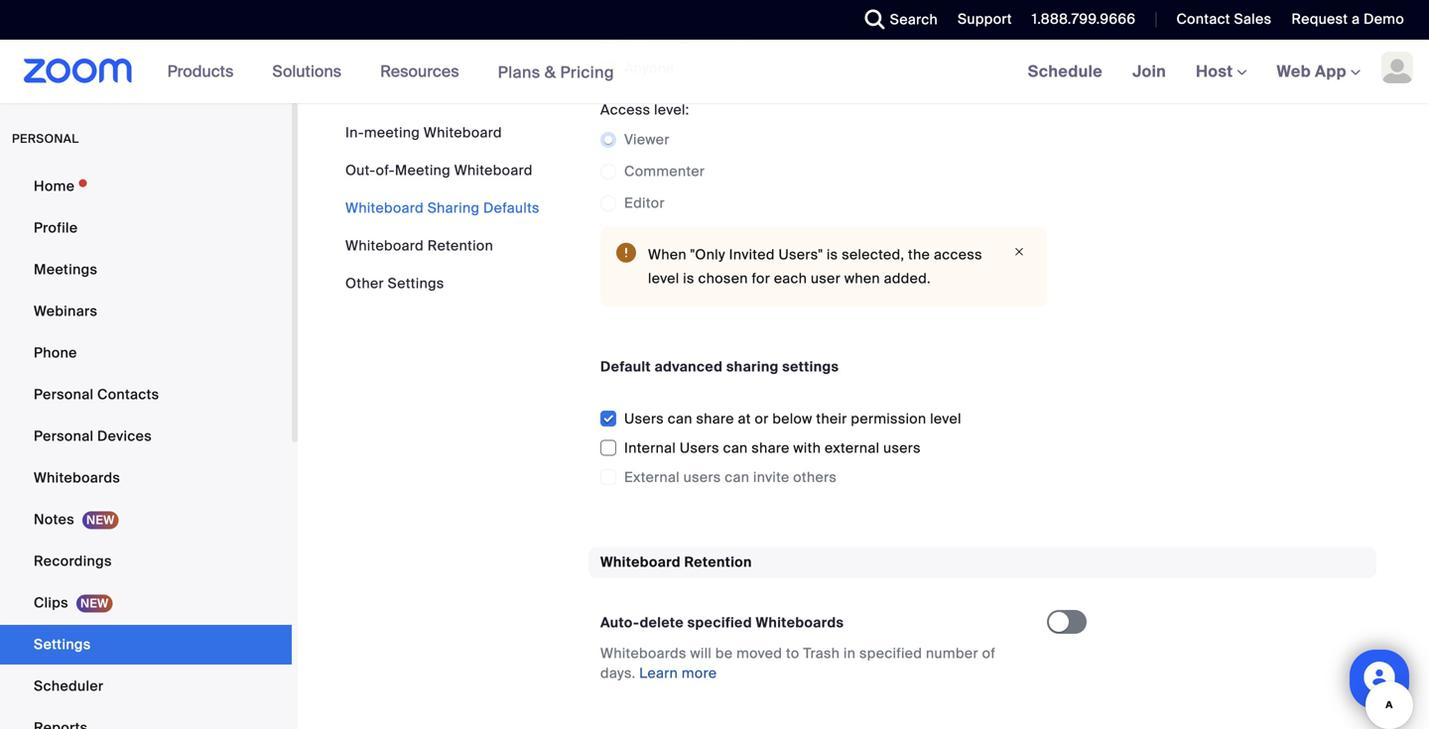 Task type: locate. For each thing, give the bounding box(es) containing it.
personal contacts link
[[0, 375, 292, 415]]

0 horizontal spatial level
[[648, 270, 679, 288]]

whiteboards inside whiteboards will be moved to trash in specified number of days.
[[600, 645, 687, 663]]

is down the "only
[[683, 270, 694, 288]]

whiteboards link
[[0, 459, 292, 498]]

can left invite
[[725, 469, 750, 487]]

level right "permission"
[[930, 410, 961, 428]]

whiteboard up 'out-of-meeting whiteboard'
[[424, 124, 502, 142]]

1 vertical spatial can
[[723, 439, 748, 458]]

1.888.799.9666
[[1032, 10, 1136, 28]]

2 horizontal spatial whiteboards
[[756, 614, 844, 632]]

whiteboards inside personal menu menu
[[34, 469, 120, 487]]

a
[[1352, 10, 1360, 28]]

users down "permission"
[[883, 439, 921, 458]]

at
[[738, 410, 751, 428]]

banner containing products
[[0, 40, 1429, 105]]

personal down phone
[[34, 386, 94, 404]]

other
[[345, 274, 384, 293]]

0 horizontal spatial settings
[[34, 636, 91, 654]]

1 vertical spatial users
[[680, 439, 719, 458]]

personal for personal devices
[[34, 427, 94, 446]]

meetings navigation
[[1013, 40, 1429, 105]]

access level: option group
[[600, 124, 1047, 220]]

personal
[[34, 386, 94, 404], [34, 427, 94, 446]]

whiteboard up auto-
[[600, 553, 681, 572]]

support link
[[943, 0, 1017, 40], [958, 10, 1012, 28]]

1 vertical spatial users
[[684, 469, 721, 487]]

retention down sharing
[[427, 237, 493, 255]]

1 vertical spatial settings
[[34, 636, 91, 654]]

0 vertical spatial level
[[648, 270, 679, 288]]

personal down personal contacts
[[34, 427, 94, 446]]

2 personal from the top
[[34, 427, 94, 446]]

1 horizontal spatial whiteboard retention
[[600, 553, 752, 572]]

organization
[[665, 27, 749, 46]]

whiteboard retention
[[345, 237, 493, 255], [600, 553, 752, 572]]

0 horizontal spatial whiteboard retention
[[345, 237, 493, 255]]

1 horizontal spatial share
[[752, 439, 790, 458]]

1 vertical spatial whiteboards
[[756, 614, 844, 632]]

retention up auto-delete specified whiteboards
[[684, 553, 752, 572]]

recordings
[[34, 552, 112, 571]]

whiteboards
[[34, 469, 120, 487], [756, 614, 844, 632], [600, 645, 687, 663]]

web
[[1277, 61, 1311, 82]]

of
[[982, 645, 996, 663]]

2 vertical spatial whiteboards
[[600, 645, 687, 663]]

product information navigation
[[152, 40, 629, 105]]

whiteboards up "to"
[[756, 614, 844, 632]]

request
[[1292, 10, 1348, 28]]

whiteboard retention link
[[345, 237, 493, 255]]

search
[[890, 10, 938, 29]]

whiteboard sharing defaults link
[[345, 199, 540, 217]]

level for when "only invited users" is selected, the access level is chosen for each user when added.
[[648, 270, 679, 288]]

0 horizontal spatial whiteboards
[[34, 469, 120, 487]]

host
[[1196, 61, 1237, 82]]

web app button
[[1277, 61, 1361, 82]]

invited
[[729, 246, 775, 264]]

share left at at the bottom right of page
[[696, 410, 734, 428]]

personal for personal contacts
[[34, 386, 94, 404]]

1 horizontal spatial level
[[930, 410, 961, 428]]

level
[[648, 270, 679, 288], [930, 410, 961, 428]]

share up invite
[[752, 439, 790, 458]]

users
[[624, 410, 664, 428], [680, 439, 719, 458]]

whiteboards for whiteboards will be moved to trash in specified number of days.
[[600, 645, 687, 663]]

phone link
[[0, 333, 292, 373]]

0 vertical spatial retention
[[427, 237, 493, 255]]

1 horizontal spatial is
[[827, 246, 838, 264]]

0 horizontal spatial retention
[[427, 237, 493, 255]]

their
[[816, 410, 847, 428]]

home
[[34, 177, 75, 196]]

settings inside 'settings' link
[[34, 636, 91, 654]]

home link
[[0, 167, 292, 206]]

learn
[[639, 665, 678, 683]]

users right external
[[684, 469, 721, 487]]

in-
[[345, 124, 364, 142]]

level for users can share at or below their permission level
[[930, 410, 961, 428]]

whiteboards down the personal devices
[[34, 469, 120, 487]]

notes
[[34, 511, 74, 529]]

scheduler
[[34, 677, 104, 696]]

same organization
[[624, 27, 749, 46]]

whiteboards for whiteboards
[[34, 469, 120, 487]]

contact sales
[[1176, 10, 1272, 28]]

banner
[[0, 40, 1429, 105]]

personal devices
[[34, 427, 152, 446]]

meetings link
[[0, 250, 292, 290]]

moved
[[737, 645, 782, 663]]

with
[[793, 439, 821, 458]]

join link
[[1118, 40, 1181, 103]]

1 personal from the top
[[34, 386, 94, 404]]

0 horizontal spatial is
[[683, 270, 694, 288]]

number
[[926, 645, 978, 663]]

whiteboards up learn
[[600, 645, 687, 663]]

plans & pricing link
[[498, 62, 614, 83], [498, 62, 614, 83]]

1.888.799.9666 button
[[1017, 0, 1141, 40], [1032, 10, 1136, 28]]

support
[[958, 10, 1012, 28]]

1 horizontal spatial whiteboards
[[600, 645, 687, 663]]

0 vertical spatial can
[[668, 410, 692, 428]]

pricing
[[560, 62, 614, 83]]

0 vertical spatial settings
[[388, 274, 444, 293]]

0 vertical spatial personal
[[34, 386, 94, 404]]

0 vertical spatial whiteboard retention
[[345, 237, 493, 255]]

specified
[[687, 614, 752, 632], [859, 645, 922, 663]]

will
[[690, 645, 712, 663]]

retention inside menu bar
[[427, 237, 493, 255]]

specified inside whiteboards will be moved to trash in specified number of days.
[[859, 645, 922, 663]]

clips link
[[0, 584, 292, 623]]

can up internal
[[668, 410, 692, 428]]

level inside 'when "only invited users" is selected, the access level is chosen for each user when added.'
[[648, 270, 679, 288]]

default
[[600, 358, 651, 376]]

schedule link
[[1013, 40, 1118, 103]]

0 vertical spatial whiteboards
[[34, 469, 120, 487]]

1 vertical spatial whiteboard retention
[[600, 553, 752, 572]]

is up the 'user'
[[827, 246, 838, 264]]

2 vertical spatial can
[[725, 469, 750, 487]]

external
[[624, 469, 680, 487]]

0 vertical spatial is
[[827, 246, 838, 264]]

1 vertical spatial level
[[930, 410, 961, 428]]

can
[[668, 410, 692, 428], [723, 439, 748, 458], [725, 469, 750, 487]]

1 vertical spatial specified
[[859, 645, 922, 663]]

share
[[696, 410, 734, 428], [752, 439, 790, 458]]

1 horizontal spatial specified
[[859, 645, 922, 663]]

scheduler link
[[0, 667, 292, 707]]

whiteboard
[[424, 124, 502, 142], [454, 161, 533, 180], [345, 199, 424, 217], [345, 237, 424, 255], [600, 553, 681, 572]]

users up internal
[[624, 410, 664, 428]]

whiteboard retention down the whiteboard sharing defaults on the top
[[345, 237, 493, 255]]

can up external users can invite others
[[723, 439, 748, 458]]

0 horizontal spatial share
[[696, 410, 734, 428]]

1 vertical spatial personal
[[34, 427, 94, 446]]

settings down whiteboard retention link
[[388, 274, 444, 293]]

0 vertical spatial share
[[696, 410, 734, 428]]

whiteboard down of-
[[345, 199, 424, 217]]

users up external users can invite others
[[680, 439, 719, 458]]

1 vertical spatial retention
[[684, 553, 752, 572]]

internal users can share with external users
[[624, 439, 921, 458]]

menu bar
[[345, 123, 540, 294]]

meetings
[[34, 261, 98, 279]]

sharing
[[726, 358, 779, 376]]

level down when
[[648, 270, 679, 288]]

users
[[883, 439, 921, 458], [684, 469, 721, 487]]

whiteboard retention inside whiteboard retention element
[[600, 553, 752, 572]]

settings up scheduler
[[34, 636, 91, 654]]

0 horizontal spatial users
[[684, 469, 721, 487]]

zoom logo image
[[24, 59, 133, 83]]

whiteboard retention up the delete
[[600, 553, 752, 572]]

settings
[[388, 274, 444, 293], [34, 636, 91, 654]]

defaults
[[483, 199, 540, 217]]

1 horizontal spatial settings
[[388, 274, 444, 293]]

specified up be
[[687, 614, 752, 632]]

phone
[[34, 344, 77, 362]]

1 horizontal spatial users
[[883, 439, 921, 458]]

sharing
[[427, 199, 480, 217]]

1 horizontal spatial retention
[[684, 553, 752, 572]]

personal
[[12, 131, 79, 146]]

clips
[[34, 594, 68, 612]]

for
[[752, 270, 770, 288]]

0 vertical spatial specified
[[687, 614, 752, 632]]

in-meeting whiteboard
[[345, 124, 502, 142]]

specified right in
[[859, 645, 922, 663]]

0 vertical spatial users
[[624, 410, 664, 428]]

whiteboard up defaults
[[454, 161, 533, 180]]

0 vertical spatial users
[[883, 439, 921, 458]]

1.888.799.9666 button up schedule link
[[1032, 10, 1136, 28]]



Task type: vqa. For each thing, say whether or not it's contained in the screenshot.
footer
no



Task type: describe. For each thing, give the bounding box(es) containing it.
products button
[[167, 40, 243, 103]]

webinars
[[34, 302, 97, 321]]

whiteboards will be moved to trash in specified number of days.
[[600, 645, 996, 683]]

resources
[[380, 61, 459, 82]]

settings link
[[0, 625, 292, 665]]

advanced
[[655, 358, 723, 376]]

close image
[[1007, 243, 1031, 261]]

recordings link
[[0, 542, 292, 582]]

other settings link
[[345, 274, 444, 293]]

join
[[1132, 61, 1166, 82]]

other settings
[[345, 274, 444, 293]]

each
[[774, 270, 807, 288]]

external
[[825, 439, 880, 458]]

more
[[682, 665, 717, 683]]

internal
[[624, 439, 676, 458]]

of-
[[376, 161, 395, 180]]

whiteboard up other settings at top
[[345, 237, 424, 255]]

permission
[[851, 410, 926, 428]]

commenter
[[624, 162, 705, 181]]

personal menu menu
[[0, 167, 292, 729]]

contacts
[[97, 386, 159, 404]]

whiteboard sharing defaults
[[345, 199, 540, 217]]

auto-
[[600, 614, 640, 632]]

meeting
[[395, 161, 451, 180]]

request a demo
[[1292, 10, 1404, 28]]

when "only invited users" is selected, the access level is chosen for each user when added. alert
[[600, 227, 1047, 307]]

auto-delete specified whiteboards
[[600, 614, 844, 632]]

can for users
[[725, 469, 750, 487]]

access
[[934, 246, 982, 264]]

be
[[715, 645, 733, 663]]

products
[[167, 61, 234, 82]]

to
[[786, 645, 799, 663]]

in
[[844, 645, 856, 663]]

solutions button
[[272, 40, 350, 103]]

others
[[793, 469, 837, 487]]

when
[[844, 270, 880, 288]]

selected,
[[842, 246, 904, 264]]

settings inside menu bar
[[388, 274, 444, 293]]

plans & pricing
[[498, 62, 614, 83]]

below
[[772, 410, 812, 428]]

access level:
[[600, 101, 689, 119]]

personal devices link
[[0, 417, 292, 457]]

resources button
[[380, 40, 468, 103]]

users can share at or below their permission level
[[624, 410, 961, 428]]

users"
[[779, 246, 823, 264]]

notes link
[[0, 500, 292, 540]]

demo
[[1364, 10, 1404, 28]]

out-of-meeting whiteboard
[[345, 161, 533, 180]]

web app
[[1277, 61, 1347, 82]]

sales
[[1234, 10, 1272, 28]]

1 horizontal spatial users
[[680, 439, 719, 458]]

the
[[908, 246, 930, 264]]

delete
[[640, 614, 684, 632]]

0 horizontal spatial users
[[624, 410, 664, 428]]

default advanced sharing settings
[[600, 358, 839, 376]]

level:
[[654, 101, 689, 119]]

&
[[545, 62, 556, 83]]

when "only invited users" is selected, the access level is chosen for each user when added.
[[648, 246, 982, 288]]

anyone
[[624, 59, 675, 78]]

profile picture image
[[1381, 52, 1413, 83]]

learn more
[[639, 665, 717, 683]]

same
[[624, 27, 662, 46]]

contact
[[1176, 10, 1230, 28]]

menu bar containing in-meeting whiteboard
[[345, 123, 540, 294]]

viewer
[[624, 131, 670, 149]]

webinars link
[[0, 292, 292, 331]]

1 vertical spatial share
[[752, 439, 790, 458]]

out-
[[345, 161, 376, 180]]

or
[[755, 410, 769, 428]]

external users can invite others
[[624, 469, 837, 487]]

can for users
[[723, 439, 748, 458]]

1.888.799.9666 button up 'schedule'
[[1017, 0, 1141, 40]]

host button
[[1196, 61, 1247, 82]]

0 horizontal spatial specified
[[687, 614, 752, 632]]

whiteboard retention element
[[589, 548, 1377, 708]]

"only
[[690, 246, 725, 264]]

profile link
[[0, 208, 292, 248]]

warning image
[[616, 243, 636, 263]]

solutions
[[272, 61, 341, 82]]

personal contacts
[[34, 386, 159, 404]]

invite
[[753, 469, 790, 487]]

search button
[[850, 0, 943, 40]]

meeting
[[364, 124, 420, 142]]

out-of-meeting whiteboard link
[[345, 161, 533, 180]]

user
[[811, 270, 841, 288]]

who can access: option group
[[600, 0, 1047, 85]]

1 vertical spatial is
[[683, 270, 694, 288]]



